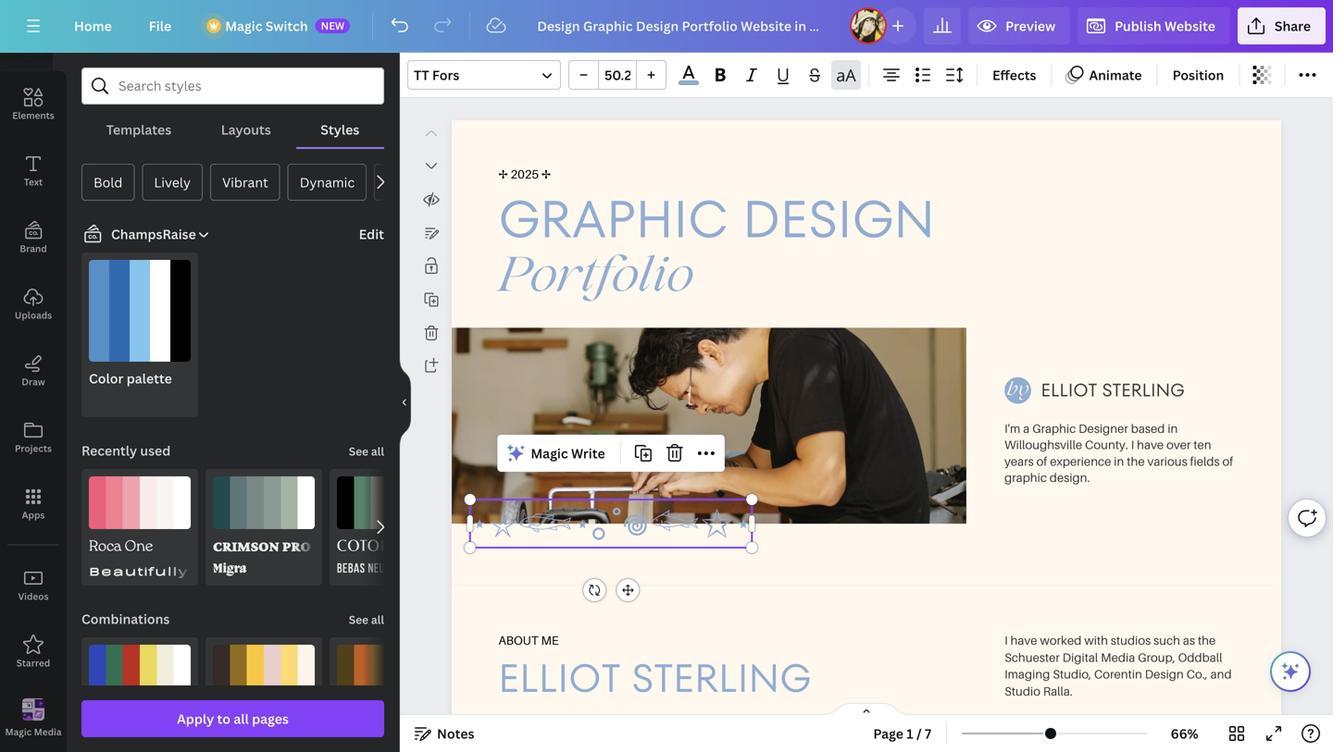 Task type: describe. For each thing, give the bounding box(es) containing it.
corentin
[[1094, 667, 1142, 682]]

animate button
[[1059, 60, 1149, 90]]

draw
[[22, 376, 45, 388]]

starred
[[16, 657, 50, 670]]

styles button
[[296, 112, 384, 147]]

draw button
[[0, 338, 67, 405]]

magic for magic write
[[531, 445, 568, 462]]

magic media button
[[0, 686, 67, 753]]

imaging
[[1004, 667, 1050, 682]]

the inside i'm a graphic designer based in willoughsville county. i have over ten years of experience in the various fields of graphic design.
[[1127, 454, 1145, 469]]

share
[[1275, 17, 1311, 35]]

all for recently used
[[371, 444, 384, 459]]

text button
[[0, 138, 67, 205]]

have inside i have worked with studios such as the schuester digital media group, oddball imaging studio, corentin design co., and studio ralla.
[[1010, 633, 1037, 648]]

uploads
[[15, 309, 52, 322]]

magic for magic switch
[[225, 17, 262, 35]]

– – number field
[[604, 66, 630, 84]]

portfolio
[[498, 257, 693, 303]]

0 horizontal spatial graphic
[[498, 183, 728, 256]]

recently used
[[81, 442, 171, 460]]

graphic inside i'm a graphic designer based in willoughsville county. i have over ten years of experience in the various fields of graphic design.
[[1032, 421, 1076, 436]]

dynamic button
[[288, 164, 367, 201]]

design button
[[0, 5, 67, 71]]

elliot for elliot sterling
[[498, 651, 621, 706]]

design inside i have worked with studios such as the schuester digital media group, oddball imaging studio, corentin design co., and studio ralla.
[[1145, 667, 1184, 682]]

⋆⭒𓆟⋆｡˚𖦹𓆜✩⋆
[[470, 495, 752, 552]]

i inside i'm a graphic designer based in willoughsville county. i have over ten years of experience in the various fields of graphic design.
[[1131, 438, 1134, 452]]

studios
[[1111, 633, 1151, 648]]

videos button
[[0, 553, 67, 619]]

i have worked with studios such as the schuester digital media group, oddball imaging studio, corentin design co., and studio ralla.
[[1004, 633, 1232, 699]]

cotoris bebas neue
[[337, 538, 405, 576]]

1
[[906, 725, 913, 743]]

66% button
[[1154, 719, 1215, 749]]

migra
[[213, 563, 246, 577]]

combinations
[[81, 611, 170, 628]]

position
[[1172, 66, 1224, 84]]

color
[[89, 370, 124, 387]]

main menu bar
[[0, 0, 1333, 53]]

vibrant
[[222, 174, 268, 191]]

county.
[[1085, 438, 1128, 452]]

magic write
[[531, 445, 605, 462]]

✢ 2025 ✢
[[498, 167, 551, 182]]

pro
[[282, 538, 311, 555]]

1 horizontal spatial design
[[743, 183, 935, 256]]

apps
[[22, 509, 45, 522]]

all inside button
[[234, 710, 249, 728]]

notes button
[[407, 719, 482, 749]]

share button
[[1238, 7, 1326, 44]]

color palette button
[[81, 253, 198, 417]]

color palette
[[89, 370, 172, 387]]

sans
[[289, 563, 338, 578]]

projects
[[15, 442, 52, 455]]

66%
[[1171, 725, 1198, 743]]

studio
[[1004, 684, 1040, 699]]

and
[[1210, 667, 1232, 682]]

publish
[[1115, 17, 1161, 35]]

neue
[[368, 563, 390, 576]]

roca one beautifully delicious sans
[[89, 537, 338, 578]]

about me
[[498, 633, 559, 648]]

design inside design button
[[18, 43, 49, 55]]

file button
[[134, 7, 186, 44]]

media inside button
[[34, 726, 62, 738]]

2025
[[511, 167, 539, 182]]

lively button
[[142, 164, 203, 201]]

preview
[[1005, 17, 1055, 35]]

styles
[[321, 121, 359, 138]]

a
[[1023, 421, 1030, 436]]

delicious
[[195, 563, 282, 578]]

champsraise
[[111, 225, 196, 243]]

position button
[[1165, 60, 1231, 90]]

crimson pro migra
[[213, 538, 311, 577]]

new
[[321, 19, 345, 32]]

graphic
[[1004, 471, 1047, 485]]

effects
[[992, 66, 1036, 84]]

elements button
[[0, 71, 67, 138]]

roca
[[89, 537, 122, 559]]

bold
[[93, 174, 123, 191]]

file
[[149, 17, 171, 35]]

edit button
[[359, 224, 384, 244]]

fors
[[432, 66, 459, 84]]

side panel tab list
[[0, 5, 67, 753]]

1 horizontal spatial in
[[1168, 421, 1178, 436]]

1 ✢ from the left
[[498, 167, 508, 182]]

combinations button
[[80, 601, 172, 638]]

Search styles search field
[[118, 69, 347, 104]]

starred button
[[0, 619, 67, 686]]

publish website button
[[1078, 7, 1230, 44]]

dynamic
[[300, 174, 355, 191]]

2 of from the left
[[1222, 454, 1233, 469]]

animate
[[1089, 66, 1142, 84]]

magic for magic media
[[5, 726, 32, 738]]

uploads button
[[0, 271, 67, 338]]

worked
[[1040, 633, 1082, 648]]

recently used button
[[80, 432, 172, 469]]



Task type: locate. For each thing, give the bounding box(es) containing it.
0 horizontal spatial media
[[34, 726, 62, 738]]

1 horizontal spatial ✢
[[541, 167, 551, 182]]

2 vertical spatial design
[[1145, 667, 1184, 682]]

switch
[[265, 17, 308, 35]]

brand button
[[0, 205, 67, 271]]

0 horizontal spatial design
[[18, 43, 49, 55]]

page 1 / 7
[[873, 725, 931, 743]]

0 vertical spatial graphic
[[498, 183, 728, 256]]

1 horizontal spatial of
[[1222, 454, 1233, 469]]

text
[[24, 176, 43, 188]]

various
[[1147, 454, 1187, 469]]

willoughsville
[[1004, 438, 1082, 452]]

oddball
[[1178, 650, 1222, 665]]

of down willoughsville on the right bottom
[[1036, 454, 1047, 469]]

tt
[[414, 66, 429, 84]]

home link
[[59, 7, 127, 44]]

website
[[1165, 17, 1215, 35]]

canva assistant image
[[1279, 661, 1302, 683]]

1 vertical spatial elliot
[[498, 651, 621, 706]]

all down neue
[[371, 612, 384, 628]]

i'm a graphic designer based in willoughsville county. i have over ten years of experience in the various fields of graphic design.
[[1004, 421, 1233, 485]]

design
[[18, 43, 49, 55], [743, 183, 935, 256], [1145, 667, 1184, 682]]

1 of from the left
[[1036, 454, 1047, 469]]

edit
[[359, 225, 384, 243]]

tt fors button
[[407, 60, 561, 90]]

media up "corentin"
[[1101, 650, 1135, 665]]

graphic up portfolio
[[498, 183, 728, 256]]

magic switch
[[225, 17, 308, 35]]

all left hide image
[[371, 444, 384, 459]]

✢ right 2025
[[541, 167, 551, 182]]

2 vertical spatial magic
[[5, 726, 32, 738]]

see all button for recently used
[[347, 432, 386, 469]]

bold button
[[81, 164, 135, 201]]

0 horizontal spatial have
[[1010, 633, 1037, 648]]

i inside i have worked with studios such as the schuester digital media group, oddball imaging studio, corentin design co., and studio ralla.
[[1004, 633, 1008, 648]]

graphic up willoughsville on the right bottom
[[1032, 421, 1076, 436]]

1 vertical spatial all
[[371, 612, 384, 628]]

the
[[1127, 454, 1145, 469], [1198, 633, 1216, 648]]

based
[[1131, 421, 1165, 436]]

0 vertical spatial all
[[371, 444, 384, 459]]

sterling
[[1102, 378, 1185, 403]]

studio,
[[1053, 667, 1092, 682]]

apply "lemon meringue" style image
[[213, 645, 315, 746]]

sterling
[[632, 651, 811, 706]]

media down starred
[[34, 726, 62, 738]]

2 ✢ from the left
[[541, 167, 551, 182]]

projects button
[[0, 405, 67, 471]]

apply
[[177, 710, 214, 728]]

see all
[[349, 444, 384, 459], [349, 612, 384, 628]]

0 vertical spatial design
[[18, 43, 49, 55]]

1 horizontal spatial magic
[[225, 17, 262, 35]]

the left various
[[1127, 454, 1145, 469]]

0 vertical spatial see
[[349, 444, 368, 459]]

2 see from the top
[[349, 612, 368, 628]]

0 horizontal spatial of
[[1036, 454, 1047, 469]]

0 vertical spatial media
[[1101, 650, 1135, 665]]

1 horizontal spatial the
[[1198, 633, 1216, 648]]

see all left hide image
[[349, 444, 384, 459]]

1 horizontal spatial have
[[1137, 438, 1164, 452]]

0 vertical spatial in
[[1168, 421, 1178, 436]]

0 vertical spatial i
[[1131, 438, 1134, 452]]

1 horizontal spatial media
[[1101, 650, 1135, 665]]

digital
[[1062, 650, 1098, 665]]

see all down neue
[[349, 612, 384, 628]]

1 vertical spatial the
[[1198, 633, 1216, 648]]

brand
[[20, 243, 47, 255]]

#8badd6 image
[[679, 81, 699, 85]]

see down bebas
[[349, 612, 368, 628]]

palette
[[127, 370, 172, 387]]

1 vertical spatial media
[[34, 726, 62, 738]]

fields
[[1190, 454, 1220, 469]]

crimson
[[213, 538, 279, 555]]

see all button for combinations
[[347, 601, 386, 638]]

by
[[1007, 382, 1029, 400]]

pages
[[252, 710, 289, 728]]

have down based
[[1137, 438, 1164, 452]]

0 vertical spatial elliot
[[1041, 378, 1097, 403]]

see all button down neue
[[347, 601, 386, 638]]

0 horizontal spatial ✢
[[498, 167, 508, 182]]

1 see all button from the top
[[347, 432, 386, 469]]

notes
[[437, 725, 474, 743]]

see all button left hide image
[[347, 432, 386, 469]]

in up 'over'
[[1168, 421, 1178, 436]]

cotoris
[[337, 538, 405, 556]]

magic inside main menu bar
[[225, 17, 262, 35]]

about
[[498, 633, 538, 648]]

0 horizontal spatial magic
[[5, 726, 32, 738]]

me
[[541, 633, 559, 648]]

elliot sterling
[[498, 651, 811, 706]]

graphic
[[498, 183, 728, 256], [1032, 421, 1076, 436]]

magic down starred
[[5, 726, 32, 738]]

2 see all button from the top
[[347, 601, 386, 638]]

#8badd6 image
[[679, 81, 699, 85]]

champsraise button
[[74, 223, 211, 245]]

Design title text field
[[522, 7, 843, 44]]

1 horizontal spatial graphic
[[1032, 421, 1076, 436]]

apply to all pages
[[177, 710, 289, 728]]

show pages image
[[822, 703, 911, 717]]

as
[[1183, 633, 1195, 648]]

magic left switch
[[225, 17, 262, 35]]

the right 'as'
[[1198, 633, 1216, 648]]

videos
[[18, 591, 49, 603]]

i up schuester
[[1004, 633, 1008, 648]]

magic inside side panel tab list
[[5, 726, 32, 738]]

see left hide image
[[349, 444, 368, 459]]

tt fors
[[414, 66, 459, 84]]

bebas
[[337, 563, 365, 576]]

elliot right by at the bottom of page
[[1041, 378, 1097, 403]]

see
[[349, 444, 368, 459], [349, 612, 368, 628]]

2 horizontal spatial magic
[[531, 445, 568, 462]]

1 vertical spatial see
[[349, 612, 368, 628]]

media inside i have worked with studios such as the schuester digital media group, oddball imaging studio, corentin design co., and studio ralla.
[[1101, 650, 1135, 665]]

0 vertical spatial see all
[[349, 444, 384, 459]]

1 vertical spatial see all button
[[347, 601, 386, 638]]

elements
[[12, 109, 54, 122]]

/
[[916, 725, 922, 743]]

2 see all from the top
[[349, 612, 384, 628]]

2 vertical spatial all
[[234, 710, 249, 728]]

of
[[1036, 454, 1047, 469], [1222, 454, 1233, 469]]

magic left write on the left bottom of the page
[[531, 445, 568, 462]]

1 vertical spatial i
[[1004, 633, 1008, 648]]

group
[[568, 60, 667, 90]]

1 vertical spatial see all
[[349, 612, 384, 628]]

write
[[571, 445, 605, 462]]

1 vertical spatial in
[[1114, 454, 1124, 469]]

1 horizontal spatial i
[[1131, 438, 1134, 452]]

vibrant button
[[210, 164, 280, 201]]

see all for combinations
[[349, 612, 384, 628]]

templates button
[[81, 112, 196, 147]]

see for recently used
[[349, 444, 368, 459]]

see all for recently used
[[349, 444, 384, 459]]

i down based
[[1131, 438, 1134, 452]]

1 vertical spatial have
[[1010, 633, 1037, 648]]

page 1 / 7 button
[[866, 719, 939, 749]]

all for combinations
[[371, 612, 384, 628]]

0 horizontal spatial the
[[1127, 454, 1145, 469]]

recently
[[81, 442, 137, 460]]

preview button
[[968, 7, 1070, 44]]

0 horizontal spatial i
[[1004, 633, 1008, 648]]

0 vertical spatial have
[[1137, 438, 1164, 452]]

1 see all from the top
[[349, 444, 384, 459]]

publish website
[[1115, 17, 1215, 35]]

1 horizontal spatial elliot
[[1041, 378, 1097, 403]]

graphic design
[[498, 183, 935, 256]]

layouts
[[221, 121, 271, 138]]

1 see from the top
[[349, 444, 368, 459]]

i'm
[[1004, 421, 1020, 436]]

lively
[[154, 174, 191, 191]]

i
[[1131, 438, 1134, 452], [1004, 633, 1008, 648]]

used
[[140, 442, 171, 460]]

2 horizontal spatial design
[[1145, 667, 1184, 682]]

in down county.
[[1114, 454, 1124, 469]]

elliot sterling
[[1041, 378, 1185, 403]]

1 vertical spatial magic
[[531, 445, 568, 462]]

0 horizontal spatial in
[[1114, 454, 1124, 469]]

elliot down me
[[498, 651, 621, 706]]

of right fields
[[1222, 454, 1233, 469]]

with
[[1084, 633, 1108, 648]]

0 vertical spatial the
[[1127, 454, 1145, 469]]

all right to
[[234, 710, 249, 728]]

schuester
[[1004, 650, 1060, 665]]

group,
[[1138, 650, 1175, 665]]

the inside i have worked with studios such as the schuester digital media group, oddball imaging studio, corentin design co., and studio ralla.
[[1198, 633, 1216, 648]]

have inside i'm a graphic designer based in willoughsville county. i have over ten years of experience in the various fields of graphic design.
[[1137, 438, 1164, 452]]

0 vertical spatial magic
[[225, 17, 262, 35]]

elliot for elliot sterling
[[1041, 378, 1097, 403]]

design.
[[1050, 471, 1090, 485]]

see for combinations
[[349, 612, 368, 628]]

over
[[1166, 438, 1191, 452]]

1 vertical spatial graphic
[[1032, 421, 1076, 436]]

apply "toy store" style image
[[89, 645, 191, 746]]

have up schuester
[[1010, 633, 1037, 648]]

0 vertical spatial see all button
[[347, 432, 386, 469]]

co.,
[[1186, 667, 1208, 682]]

in
[[1168, 421, 1178, 436], [1114, 454, 1124, 469]]

1 vertical spatial design
[[743, 183, 935, 256]]

hide image
[[399, 358, 411, 447]]

ralla.
[[1043, 684, 1073, 699]]

0 horizontal spatial elliot
[[498, 651, 621, 706]]

✢ left 2025
[[498, 167, 508, 182]]



Task type: vqa. For each thing, say whether or not it's contained in the screenshot.
palette
yes



